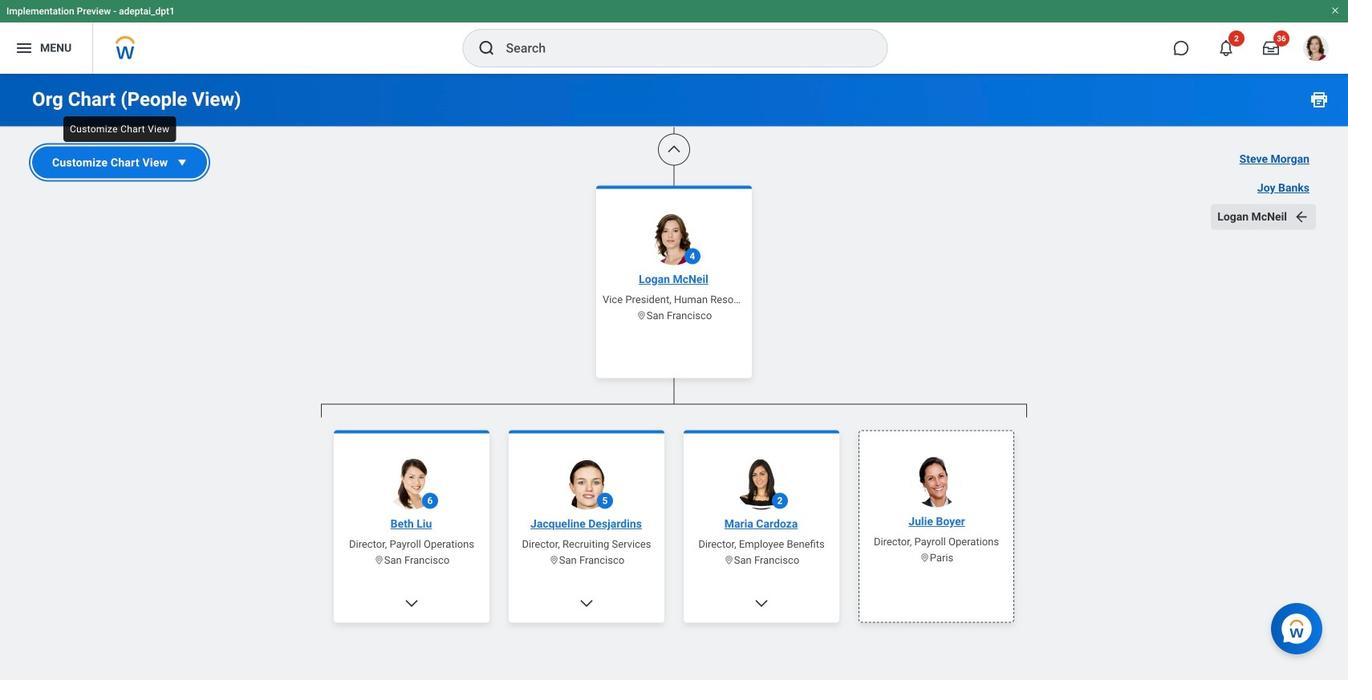 Task type: locate. For each thing, give the bounding box(es) containing it.
justify image
[[14, 39, 34, 58]]

caret down image
[[174, 155, 190, 171]]

print org chart image
[[1310, 90, 1329, 109]]

main content
[[0, 0, 1349, 681]]

1 chevron down image from the left
[[404, 596, 420, 612]]

banner
[[0, 0, 1349, 74]]

3 chevron down image from the left
[[754, 596, 770, 612]]

1 horizontal spatial chevron down image
[[579, 596, 595, 612]]

logan mcneil, logan mcneil, 4 direct reports element
[[321, 418, 1027, 681]]

2 horizontal spatial chevron down image
[[754, 596, 770, 612]]

profile logan mcneil image
[[1304, 35, 1329, 64]]

chevron down image
[[404, 596, 420, 612], [579, 596, 595, 612], [754, 596, 770, 612]]

tooltip
[[59, 112, 181, 147]]

location image
[[549, 555, 559, 566]]

location image
[[636, 311, 647, 321], [920, 553, 930, 563], [374, 555, 384, 566], [724, 555, 734, 566]]

0 horizontal spatial chevron down image
[[404, 596, 420, 612]]



Task type: vqa. For each thing, say whether or not it's contained in the screenshot.
logan mcneil, logan mcneil, 3 direct reports element
no



Task type: describe. For each thing, give the bounding box(es) containing it.
close environment banner image
[[1331, 6, 1340, 15]]

Search Workday  search field
[[506, 31, 854, 66]]

search image
[[477, 39, 496, 58]]

arrow left image
[[1294, 209, 1310, 225]]

2 chevron down image from the left
[[579, 596, 595, 612]]

notifications large image
[[1218, 40, 1235, 56]]

inbox large image
[[1263, 40, 1279, 56]]

chevron up image
[[666, 142, 682, 158]]



